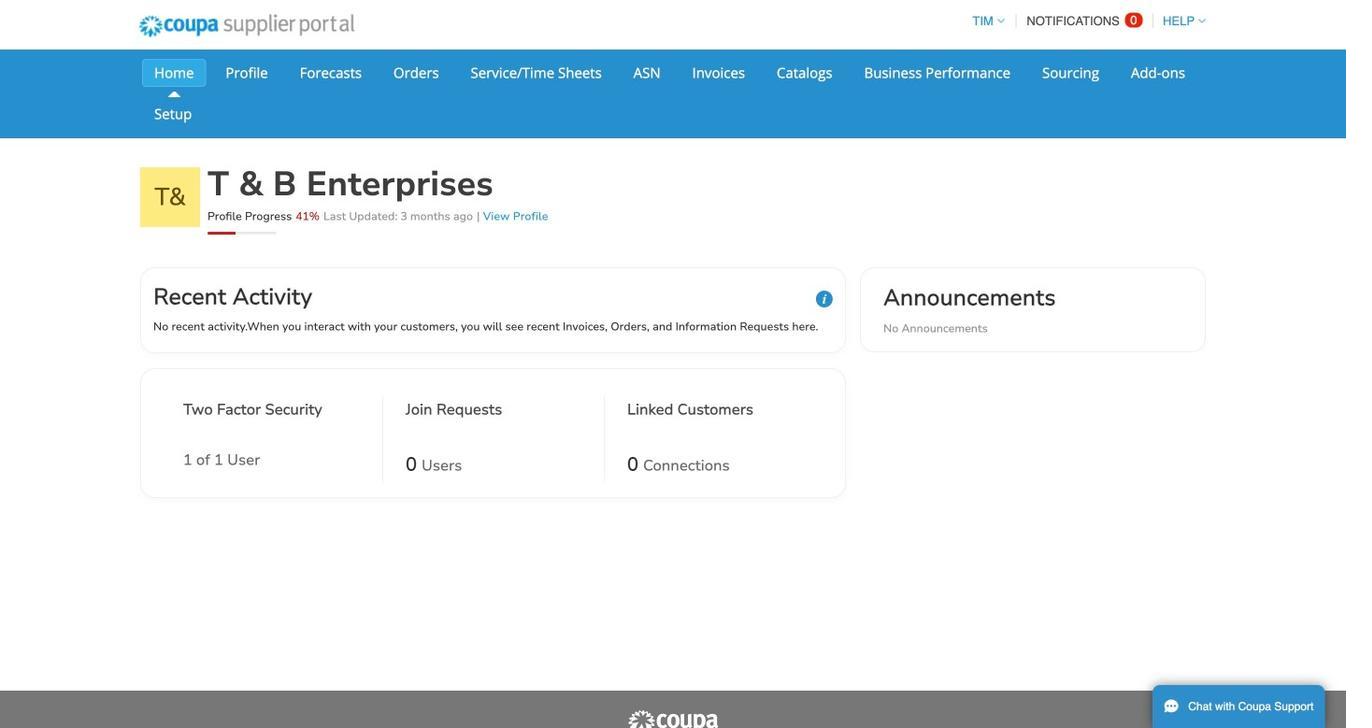 Task type: locate. For each thing, give the bounding box(es) containing it.
1 vertical spatial coupa supplier portal image
[[627, 710, 720, 728]]

navigation
[[965, 3, 1206, 39]]

0 vertical spatial coupa supplier portal image
[[126, 3, 367, 50]]

coupa supplier portal image
[[126, 3, 367, 50], [627, 710, 720, 728]]

1 horizontal spatial coupa supplier portal image
[[627, 710, 720, 728]]



Task type: describe. For each thing, give the bounding box(es) containing it.
additional information image
[[816, 291, 833, 308]]

t& image
[[140, 167, 200, 227]]

0 horizontal spatial coupa supplier portal image
[[126, 3, 367, 50]]



Task type: vqa. For each thing, say whether or not it's contained in the screenshot.
Service/Time Sheets
no



